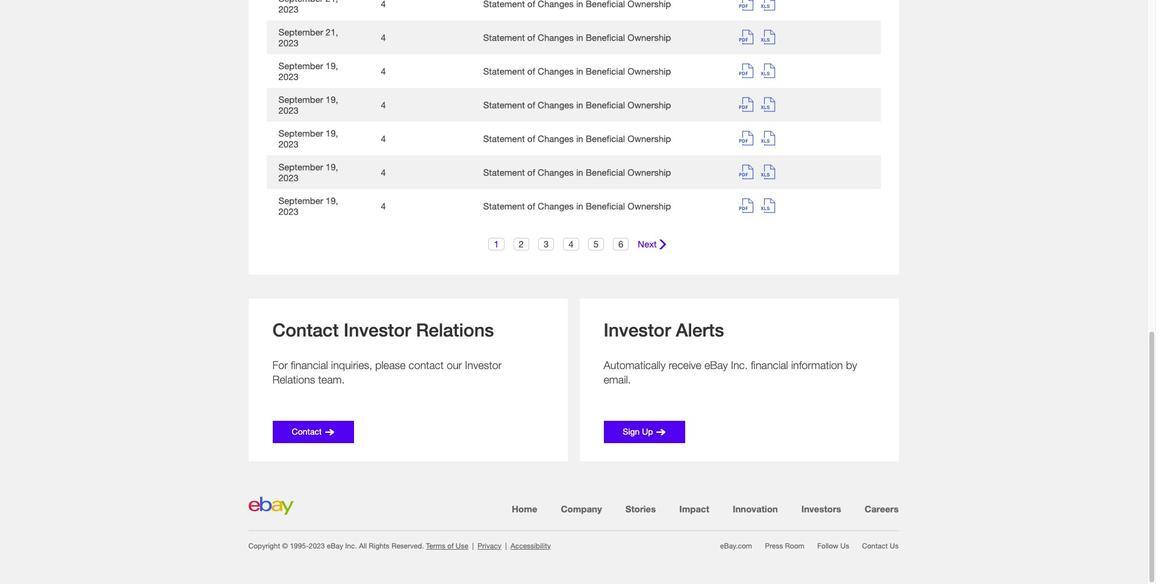 Task type: locate. For each thing, give the bounding box(es) containing it.
1 horizontal spatial investor
[[465, 359, 502, 372]]

beneficial
[[586, 32, 625, 43], [586, 66, 625, 77], [586, 99, 625, 110], [586, 133, 625, 144], [586, 167, 625, 178], [586, 201, 625, 212]]

6 september from the top
[[279, 162, 323, 172]]

us down careers link
[[890, 541, 899, 550]]

ebay
[[705, 359, 728, 372], [327, 541, 343, 550]]

information
[[791, 359, 843, 372]]

of for 4th 4 link
[[528, 133, 535, 144]]

for financial inquiries, please contact our investor relations team.
[[273, 359, 502, 386]]

5 september 19, 2023 from the top
[[279, 195, 338, 217]]

investor alerts
[[604, 319, 724, 341]]

0 vertical spatial contact
[[273, 319, 339, 341]]

contact down careers
[[862, 541, 888, 550]]

of for 5th 4 link from the top of the page
[[528, 167, 535, 178]]

by
[[846, 359, 857, 372]]

©
[[282, 541, 288, 550]]

4 statement from the top
[[483, 133, 525, 144]]

reserved.
[[392, 541, 424, 550]]

footer containing contact investor relations
[[0, 275, 1147, 584]]

contact investor relations
[[273, 319, 494, 341]]

7 september from the top
[[279, 195, 323, 206]]

investors
[[802, 504, 842, 514]]

inc. inside automatically receive ebay inc. financial information by email.
[[731, 359, 748, 372]]

of for first 4 link from the bottom
[[528, 201, 535, 212]]

3 statement of changes in beneficial ownership from the top
[[483, 99, 671, 110]]

0 vertical spatial september 21, 2023
[[279, 0, 338, 15]]

inc. left all
[[345, 541, 357, 550]]

contact us link
[[862, 541, 899, 550]]

19,
[[326, 60, 338, 71], [326, 94, 338, 105], [326, 128, 338, 139], [326, 162, 338, 172], [326, 195, 338, 206]]

inc.
[[731, 359, 748, 372], [345, 541, 357, 550]]

0 horizontal spatial relations
[[273, 374, 315, 386]]

beneficial for first 4 link from the top
[[586, 32, 625, 43]]

0 vertical spatial inc.
[[731, 359, 748, 372]]

contact
[[273, 319, 339, 341], [292, 426, 322, 437], [862, 541, 888, 550]]

|
[[472, 541, 474, 550], [505, 541, 507, 550]]

quick links list
[[710, 541, 899, 551]]

statement
[[483, 32, 525, 43], [483, 66, 525, 77], [483, 99, 525, 110], [483, 133, 525, 144], [483, 167, 525, 178], [483, 201, 525, 212]]

0 horizontal spatial us
[[841, 541, 850, 550]]

2 financial from the left
[[751, 359, 788, 372]]

follow
[[818, 541, 839, 550]]

1 september 19, 2023 from the top
[[279, 60, 338, 82]]

1 vertical spatial 21,
[[326, 27, 338, 37]]

3 4 link from the top
[[381, 99, 386, 110]]

investor up please
[[344, 319, 411, 341]]

copyright
[[248, 541, 280, 550]]

1 vertical spatial contact
[[292, 426, 322, 437]]

2 september 19, 2023 from the top
[[279, 94, 338, 116]]

relations up our
[[416, 319, 494, 341]]

0 vertical spatial ebay
[[705, 359, 728, 372]]

privacy
[[478, 541, 502, 550]]

| right use
[[472, 541, 474, 550]]

21,
[[326, 0, 338, 4], [326, 27, 338, 37]]

1 horizontal spatial inc.
[[731, 359, 748, 372]]

0 horizontal spatial inc.
[[345, 541, 357, 550]]

4 in from the top
[[576, 133, 583, 144]]

contact for contact investor relations
[[273, 319, 339, 341]]

1 vertical spatial relations
[[273, 374, 315, 386]]

september
[[279, 0, 323, 4], [279, 27, 323, 37], [279, 60, 323, 71], [279, 94, 323, 105], [279, 128, 323, 139], [279, 162, 323, 172], [279, 195, 323, 206]]

ebay left all
[[327, 541, 343, 550]]

4 link
[[381, 32, 386, 43], [381, 66, 386, 77], [381, 99, 386, 110], [381, 133, 386, 144], [381, 167, 386, 178], [381, 201, 386, 212]]

1 statement of changes in beneficial ownership from the top
[[483, 32, 671, 43]]

4 beneficial from the top
[[586, 133, 625, 144]]

5 4 link from the top
[[381, 167, 386, 178]]

1 beneficial from the top
[[586, 32, 625, 43]]

6 beneficial from the top
[[586, 201, 625, 212]]

changes for fifth 4 link from the bottom
[[538, 66, 574, 77]]

follow us link
[[818, 541, 850, 550]]

ebay inside automatically receive ebay inc. financial information by email.
[[705, 359, 728, 372]]

contact for contact us
[[862, 541, 888, 550]]

september 21, 2023
[[279, 0, 338, 15], [279, 27, 338, 48]]

3 september 19, 2023 from the top
[[279, 128, 338, 149]]

3 in from the top
[[576, 99, 583, 110]]

0 horizontal spatial |
[[472, 541, 474, 550]]

statement for fifth 4 link from the bottom
[[483, 66, 525, 77]]

investor up automatically
[[604, 319, 671, 341]]

2 horizontal spatial investor
[[604, 319, 671, 341]]

1 september from the top
[[279, 0, 323, 4]]

2023
[[279, 4, 299, 15], [279, 37, 299, 48], [279, 71, 299, 82], [279, 105, 299, 116], [279, 139, 299, 149], [279, 172, 299, 183], [279, 206, 299, 217], [309, 541, 325, 550]]

site navigation element
[[248, 502, 899, 516]]

4
[[381, 32, 386, 43], [381, 66, 386, 77], [381, 99, 386, 110], [381, 133, 386, 144], [381, 167, 386, 178], [381, 201, 386, 212], [569, 239, 574, 249]]

inc. right the receive
[[731, 359, 748, 372]]

6 statement from the top
[[483, 201, 525, 212]]

5 beneficial from the top
[[586, 167, 625, 178]]

2 | from the left
[[505, 541, 507, 550]]

automatically
[[604, 359, 666, 372]]

ownership
[[628, 32, 671, 43], [628, 66, 671, 77], [628, 99, 671, 110], [628, 133, 671, 144], [628, 167, 671, 178], [628, 201, 671, 212]]

use
[[456, 541, 469, 550]]

statement of changes in beneficial ownership
[[483, 32, 671, 43], [483, 66, 671, 77], [483, 99, 671, 110], [483, 133, 671, 144], [483, 167, 671, 178], [483, 201, 671, 212]]

2023 for third 4 link
[[279, 105, 299, 116]]

investors link
[[802, 504, 842, 514]]

6 in from the top
[[576, 201, 583, 212]]

ebay.com
[[720, 541, 752, 550]]

september 19, 2023
[[279, 60, 338, 82], [279, 94, 338, 116], [279, 128, 338, 149], [279, 162, 338, 183], [279, 195, 338, 217]]

impact link
[[680, 504, 710, 514]]

us
[[841, 541, 850, 550], [890, 541, 899, 550]]

2 september 21, 2023 from the top
[[279, 27, 338, 48]]

1 horizontal spatial financial
[[751, 359, 788, 372]]

5 changes from the top
[[538, 167, 574, 178]]

1 horizontal spatial |
[[505, 541, 507, 550]]

4 ownership from the top
[[628, 133, 671, 144]]

2 changes from the top
[[538, 66, 574, 77]]

ebay right the receive
[[705, 359, 728, 372]]

sign up link
[[604, 421, 685, 443]]

1 horizontal spatial us
[[890, 541, 899, 550]]

1 in from the top
[[576, 32, 583, 43]]

3 beneficial from the top
[[586, 99, 625, 110]]

1 statement from the top
[[483, 32, 525, 43]]

2 us from the left
[[890, 541, 899, 550]]

1 vertical spatial ebay
[[327, 541, 343, 550]]

2 vertical spatial contact
[[862, 541, 888, 550]]

ebay logo image
[[248, 497, 294, 515]]

of
[[528, 32, 535, 43], [528, 66, 535, 77], [528, 99, 535, 110], [528, 133, 535, 144], [528, 167, 535, 178], [528, 201, 535, 212], [448, 541, 454, 550]]

1 financial from the left
[[291, 359, 328, 372]]

1 horizontal spatial ebay
[[705, 359, 728, 372]]

home
[[512, 504, 538, 514]]

statement for 5th 4 link from the top of the page
[[483, 167, 525, 178]]

1
[[494, 239, 499, 249]]

4 september from the top
[[279, 94, 323, 105]]

1 4 link from the top
[[381, 32, 386, 43]]

3 september from the top
[[279, 60, 323, 71]]

financial up team.
[[291, 359, 328, 372]]

1 | from the left
[[472, 541, 474, 550]]

accessibility
[[511, 541, 551, 550]]

careers link
[[865, 504, 899, 514]]

1 vertical spatial september 21, 2023
[[279, 27, 338, 48]]

1 changes from the top
[[538, 32, 574, 43]]

footer
[[0, 275, 1147, 584]]

0 vertical spatial 21,
[[326, 0, 338, 4]]

financial inside for financial inquiries, please contact our investor relations team.
[[291, 359, 328, 372]]

4 september 19, 2023 from the top
[[279, 162, 338, 183]]

2 statement from the top
[[483, 66, 525, 77]]

terms
[[426, 541, 446, 550]]

of for third 4 link
[[528, 99, 535, 110]]

financial
[[291, 359, 328, 372], [751, 359, 788, 372]]

1 us from the left
[[841, 541, 850, 550]]

rights
[[369, 541, 390, 550]]

receive
[[669, 359, 702, 372]]

contact down team.
[[292, 426, 322, 437]]

contact up for
[[273, 319, 339, 341]]

in
[[576, 32, 583, 43], [576, 66, 583, 77], [576, 99, 583, 110], [576, 133, 583, 144], [576, 167, 583, 178], [576, 201, 583, 212]]

relations
[[416, 319, 494, 341], [273, 374, 315, 386]]

us right follow
[[841, 541, 850, 550]]

contact inside quick links list
[[862, 541, 888, 550]]

investor right our
[[465, 359, 502, 372]]

2023 for fifth 4 link from the bottom
[[279, 71, 299, 82]]

financial left the information
[[751, 359, 788, 372]]

0 horizontal spatial ebay
[[327, 541, 343, 550]]

5 ownership from the top
[[628, 167, 671, 178]]

0 horizontal spatial investor
[[344, 319, 411, 341]]

5 statement from the top
[[483, 167, 525, 178]]

1995-
[[290, 541, 309, 550]]

1 ownership from the top
[[628, 32, 671, 43]]

contact link
[[273, 421, 354, 443]]

5 in from the top
[[576, 167, 583, 178]]

copyright © 1995-2023 ebay inc. all rights reserved. terms of use | privacy | accessibility
[[248, 541, 551, 550]]

6 changes from the top
[[538, 201, 574, 212]]

0 horizontal spatial financial
[[291, 359, 328, 372]]

investor inside for financial inquiries, please contact our investor relations team.
[[465, 359, 502, 372]]

3 changes from the top
[[538, 99, 574, 110]]

press room link
[[765, 541, 805, 550]]

beneficial for fifth 4 link from the bottom
[[586, 66, 625, 77]]

3 statement from the top
[[483, 99, 525, 110]]

2 19, from the top
[[326, 94, 338, 105]]

relations down for
[[273, 374, 315, 386]]

investor
[[344, 319, 411, 341], [604, 319, 671, 341], [465, 359, 502, 372]]

0 vertical spatial relations
[[416, 319, 494, 341]]

2 4 link from the top
[[381, 66, 386, 77]]

careers
[[865, 504, 899, 514]]

changes for 4th 4 link
[[538, 133, 574, 144]]

4 changes from the top
[[538, 133, 574, 144]]

statement for 4th 4 link
[[483, 133, 525, 144]]

changes
[[538, 32, 574, 43], [538, 66, 574, 77], [538, 99, 574, 110], [538, 133, 574, 144], [538, 167, 574, 178], [538, 201, 574, 212]]

2 beneficial from the top
[[586, 66, 625, 77]]

| right privacy
[[505, 541, 507, 550]]

2 september from the top
[[279, 27, 323, 37]]

up
[[642, 426, 653, 437]]



Task type: describe. For each thing, give the bounding box(es) containing it.
accessibility link
[[511, 541, 551, 550]]

beneficial for 4th 4 link
[[586, 133, 625, 144]]

innovation
[[733, 504, 778, 514]]

stories
[[626, 504, 656, 514]]

contact
[[409, 359, 444, 372]]

press room
[[765, 541, 805, 550]]

alerts
[[676, 319, 724, 341]]

statement for first 4 link from the bottom
[[483, 201, 525, 212]]

6 ownership from the top
[[628, 201, 671, 212]]

statement for first 4 link from the top
[[483, 32, 525, 43]]

2 statement of changes in beneficial ownership from the top
[[483, 66, 671, 77]]

company link
[[561, 504, 602, 514]]

sign up
[[623, 426, 653, 437]]

innovation link
[[733, 504, 778, 514]]

4 4 link from the top
[[381, 133, 386, 144]]

contact for contact
[[292, 426, 322, 437]]

5 19, from the top
[[326, 195, 338, 206]]

privacy link
[[478, 541, 502, 550]]

of for fifth 4 link from the bottom
[[528, 66, 535, 77]]

company
[[561, 504, 602, 514]]

6
[[619, 239, 624, 249]]

sign
[[623, 426, 640, 437]]

5 september from the top
[[279, 128, 323, 139]]

changes for first 4 link from the bottom
[[538, 201, 574, 212]]

2023 for first 4 link from the top
[[279, 37, 299, 48]]

of for first 4 link from the top
[[528, 32, 535, 43]]

3 ownership from the top
[[628, 99, 671, 110]]

beneficial for first 4 link from the bottom
[[586, 201, 625, 212]]

email.
[[604, 374, 631, 386]]

terms of use link
[[426, 541, 469, 550]]

all
[[359, 541, 367, 550]]

1 horizontal spatial relations
[[416, 319, 494, 341]]

changes for third 4 link
[[538, 99, 574, 110]]

changes for 5th 4 link from the top of the page
[[538, 167, 574, 178]]

us for contact us
[[890, 541, 899, 550]]

5 statement of changes in beneficial ownership from the top
[[483, 167, 671, 178]]

relations inside for financial inquiries, please contact our investor relations team.
[[273, 374, 315, 386]]

3
[[544, 239, 549, 249]]

stories link
[[626, 504, 656, 514]]

financial inside automatically receive ebay inc. financial information by email.
[[751, 359, 788, 372]]

beneficial for third 4 link
[[586, 99, 625, 110]]

home link
[[512, 504, 538, 514]]

2023 for 4th 4 link
[[279, 139, 299, 149]]

2023 for first 4 link from the bottom
[[279, 206, 299, 217]]

2 21, from the top
[[326, 27, 338, 37]]

please
[[375, 359, 406, 372]]

2
[[519, 239, 524, 249]]

statement for third 4 link
[[483, 99, 525, 110]]

5
[[594, 239, 599, 249]]

team.
[[318, 374, 345, 386]]

2 in from the top
[[576, 66, 583, 77]]

1 19, from the top
[[326, 60, 338, 71]]

1 21, from the top
[[326, 0, 338, 4]]

inquiries,
[[331, 359, 372, 372]]

us for follow us
[[841, 541, 850, 550]]

for
[[273, 359, 288, 372]]

4 statement of changes in beneficial ownership from the top
[[483, 133, 671, 144]]

2023 for 5th 4 link from the top of the page
[[279, 172, 299, 183]]

press
[[765, 541, 783, 550]]

4 19, from the top
[[326, 162, 338, 172]]

6 4 link from the top
[[381, 201, 386, 212]]

changes for first 4 link from the top
[[538, 32, 574, 43]]

ebay.com link
[[720, 541, 752, 550]]

follow us
[[818, 541, 850, 550]]

3 19, from the top
[[326, 128, 338, 139]]

contact us
[[862, 541, 899, 550]]

automatically receive ebay inc. financial information by email.
[[604, 359, 857, 386]]

1 vertical spatial inc.
[[345, 541, 357, 550]]

2 ownership from the top
[[628, 66, 671, 77]]

our
[[447, 359, 462, 372]]

6 statement of changes in beneficial ownership from the top
[[483, 201, 671, 212]]

room
[[785, 541, 805, 550]]

impact
[[680, 504, 710, 514]]

beneficial for 5th 4 link from the top of the page
[[586, 167, 625, 178]]

1 september 21, 2023 from the top
[[279, 0, 338, 15]]



Task type: vqa. For each thing, say whether or not it's contained in the screenshot.
2nd When from the bottom
no



